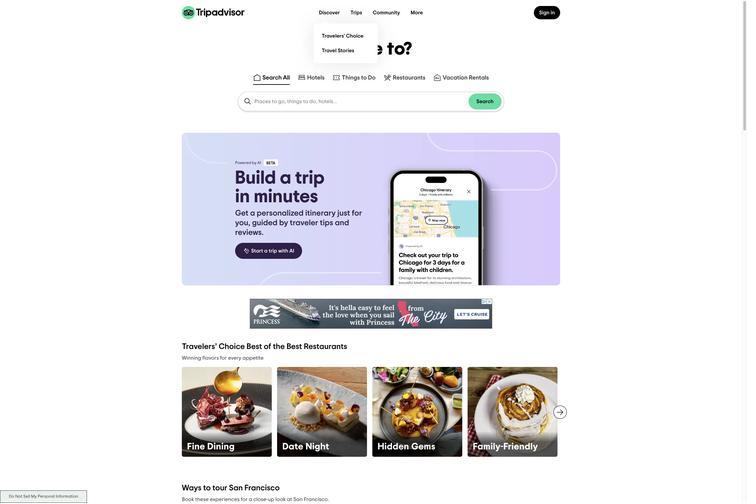 Task type: vqa. For each thing, say whether or not it's contained in the screenshot.
cars
no



Task type: locate. For each thing, give the bounding box(es) containing it.
sell
[[23, 495, 30, 499]]

0 vertical spatial restaurants
[[393, 75, 425, 81]]

where to?
[[330, 40, 412, 58]]

1 vertical spatial by
[[279, 219, 288, 227]]

1 horizontal spatial to
[[361, 75, 367, 81]]

get
[[235, 210, 248, 218]]

for
[[352, 210, 362, 218], [220, 356, 227, 361], [241, 497, 248, 503]]

1 horizontal spatial in
[[551, 10, 555, 15]]

0 horizontal spatial search
[[262, 75, 282, 81]]

1 vertical spatial ai
[[289, 248, 294, 254]]

0 horizontal spatial best
[[247, 343, 262, 351]]

in
[[551, 10, 555, 15], [235, 188, 250, 206]]

1 vertical spatial san
[[293, 497, 303, 503]]

0 horizontal spatial trip
[[269, 248, 277, 254]]

search search field containing search
[[239, 92, 504, 111]]

a
[[280, 169, 291, 188], [250, 210, 255, 218], [264, 248, 268, 254], [249, 497, 252, 503]]

travel stories link
[[319, 43, 372, 58]]

1 vertical spatial to
[[203, 485, 211, 493]]

date night link
[[277, 367, 367, 457]]

a right start
[[264, 248, 268, 254]]

start a trip with ai
[[251, 248, 294, 254]]

things to do
[[342, 75, 376, 81]]

travelers' choice best of the best restaurants
[[182, 343, 347, 351]]

search
[[262, 75, 282, 81], [477, 99, 494, 104]]

1 horizontal spatial ai
[[289, 248, 294, 254]]

best right the
[[287, 343, 302, 351]]

trips button
[[345, 6, 368, 19]]

by right powered
[[252, 161, 257, 165]]

best
[[247, 343, 262, 351], [287, 343, 302, 351]]

1 vertical spatial search
[[477, 99, 494, 104]]

trip
[[295, 169, 325, 188], [269, 248, 277, 254]]

0 vertical spatial san
[[229, 485, 243, 493]]

beta
[[266, 161, 275, 165]]

choice for travelers'
[[219, 343, 245, 351]]

up
[[268, 497, 274, 503]]

ai left beta
[[257, 161, 261, 165]]

vacation rentals link
[[433, 74, 489, 82]]

to up these
[[203, 485, 211, 493]]

0 vertical spatial ai
[[257, 161, 261, 165]]

1 vertical spatial restaurants
[[304, 343, 347, 351]]

family-
[[473, 443, 504, 452]]

all
[[283, 75, 290, 81]]

0 horizontal spatial do
[[9, 495, 14, 499]]

menu
[[314, 23, 378, 63]]

for right just
[[352, 210, 362, 218]]

san up experiences
[[229, 485, 243, 493]]

community
[[373, 10, 400, 15]]

ai
[[257, 161, 261, 165], [289, 248, 294, 254]]

francisco.
[[304, 497, 329, 503]]

search for search all
[[262, 75, 282, 81]]

search down rentals
[[477, 99, 494, 104]]

in right the sign
[[551, 10, 555, 15]]

0 vertical spatial for
[[352, 210, 362, 218]]

0 horizontal spatial san
[[229, 485, 243, 493]]

0 vertical spatial to
[[361, 75, 367, 81]]

to inside button
[[361, 75, 367, 81]]

do inside button
[[9, 495, 14, 499]]

sign in link
[[534, 6, 560, 19]]

francisco
[[245, 485, 280, 493]]

search inside button
[[477, 99, 494, 104]]

things
[[342, 75, 360, 81]]

trip inside button
[[269, 248, 277, 254]]

hotels button
[[297, 72, 326, 85]]

0 horizontal spatial by
[[252, 161, 257, 165]]

search left the all
[[262, 75, 282, 81]]

0 vertical spatial trip
[[295, 169, 325, 188]]

1 horizontal spatial by
[[279, 219, 288, 227]]

tab list
[[0, 71, 742, 86]]

choice up "where" at the top of page
[[346, 33, 364, 38]]

choice for travelers'
[[346, 33, 364, 38]]

1 best from the left
[[247, 343, 262, 351]]

1 vertical spatial trip
[[269, 248, 277, 254]]

Search search field
[[239, 92, 504, 111], [254, 99, 469, 105]]

0 vertical spatial choice
[[346, 33, 364, 38]]

0 horizontal spatial choice
[[219, 343, 245, 351]]

choice up every
[[219, 343, 245, 351]]

2 horizontal spatial for
[[352, 210, 362, 218]]

restaurants
[[393, 75, 425, 81], [304, 343, 347, 351]]

1 horizontal spatial search
[[477, 99, 494, 104]]

choice inside "menu"
[[346, 33, 364, 38]]

to for ways
[[203, 485, 211, 493]]

for left close-
[[241, 497, 248, 503]]

0 horizontal spatial to
[[203, 485, 211, 493]]

choice
[[346, 33, 364, 38], [219, 343, 245, 351]]

tips
[[320, 219, 333, 227]]

fine dining link
[[182, 367, 272, 457]]

book
[[182, 497, 194, 503]]

stories
[[338, 48, 354, 53]]

1 horizontal spatial choice
[[346, 33, 364, 38]]

1 vertical spatial choice
[[219, 343, 245, 351]]

search inside button
[[262, 75, 282, 81]]

by down personalized
[[279, 219, 288, 227]]

flavors
[[202, 356, 219, 361]]

information
[[56, 495, 78, 499]]

search for search
[[477, 99, 494, 104]]

0 horizontal spatial in
[[235, 188, 250, 206]]

by
[[252, 161, 257, 165], [279, 219, 288, 227]]

rentals
[[469, 75, 489, 81]]

start
[[251, 248, 263, 254]]

1 horizontal spatial do
[[368, 75, 376, 81]]

to?
[[387, 40, 412, 58]]

the
[[273, 343, 285, 351]]

gems
[[411, 443, 436, 452]]

do left not
[[9, 495, 14, 499]]

0 vertical spatial search
[[262, 75, 282, 81]]

trip inside build a trip in minutes get a personalized itinerary just for you, guided by traveler tips and reviews.
[[295, 169, 325, 188]]

trip for minutes
[[295, 169, 325, 188]]

0 vertical spatial in
[[551, 10, 555, 15]]

hotels
[[307, 75, 325, 81]]

0 vertical spatial do
[[368, 75, 376, 81]]

to for things
[[361, 75, 367, 81]]

1 horizontal spatial for
[[241, 497, 248, 503]]

in up get
[[235, 188, 250, 206]]

1 horizontal spatial restaurants
[[393, 75, 425, 81]]

tour
[[212, 485, 227, 493]]

to right "things"
[[361, 75, 367, 81]]

best up appetite in the bottom left of the page
[[247, 343, 262, 351]]

ai right with
[[289, 248, 294, 254]]

0 horizontal spatial for
[[220, 356, 227, 361]]

for left every
[[220, 356, 227, 361]]

1 horizontal spatial best
[[287, 343, 302, 351]]

2 best from the left
[[287, 343, 302, 351]]

1 vertical spatial do
[[9, 495, 14, 499]]

close-
[[253, 497, 268, 503]]

ways to tour san francisco
[[182, 485, 280, 493]]

do
[[368, 75, 376, 81], [9, 495, 14, 499]]

with
[[278, 248, 288, 254]]

a inside button
[[264, 248, 268, 254]]

1 vertical spatial in
[[235, 188, 250, 206]]

minutes
[[254, 188, 318, 206]]

friendly
[[504, 443, 538, 452]]

build
[[235, 169, 276, 188]]

where
[[330, 40, 383, 58]]

2 vertical spatial for
[[241, 497, 248, 503]]

do right "things"
[[368, 75, 376, 81]]

1 horizontal spatial trip
[[295, 169, 325, 188]]

do inside button
[[368, 75, 376, 81]]

to
[[361, 75, 367, 81], [203, 485, 211, 493]]

reviews.
[[235, 229, 264, 237]]

san right at
[[293, 497, 303, 503]]



Task type: describe. For each thing, give the bounding box(es) containing it.
travelers'
[[182, 343, 217, 351]]

trips
[[351, 10, 362, 15]]

0 vertical spatial by
[[252, 161, 257, 165]]

personalized
[[257, 210, 304, 218]]

experiences
[[210, 497, 240, 503]]

travel stories
[[322, 48, 354, 53]]

and
[[335, 219, 349, 227]]

next image
[[556, 409, 564, 417]]

a right build
[[280, 169, 291, 188]]

tripadvisor image
[[182, 6, 244, 19]]

family-friendly
[[473, 443, 538, 452]]

restaurants link
[[384, 74, 425, 82]]

things to do link
[[333, 74, 376, 82]]

travelers' choice link
[[319, 29, 372, 43]]

powered
[[235, 161, 251, 165]]

family-friendly link
[[468, 367, 558, 457]]

search all button
[[252, 72, 291, 85]]

1 vertical spatial for
[[220, 356, 227, 361]]

trip for ai
[[269, 248, 277, 254]]

things to do button
[[331, 72, 377, 85]]

appetite
[[243, 356, 264, 361]]

dining
[[207, 443, 235, 452]]

night
[[306, 443, 329, 452]]

start a trip with ai button
[[235, 243, 302, 259]]

guided
[[252, 219, 278, 227]]

build a trip in minutes get a personalized itinerary just for you, guided by traveler tips and reviews.
[[235, 169, 362, 237]]

powered by ai
[[235, 161, 261, 165]]

0 horizontal spatial restaurants
[[304, 343, 347, 351]]

discover
[[319, 10, 340, 15]]

just
[[337, 210, 350, 218]]

winning
[[182, 356, 201, 361]]

0 horizontal spatial ai
[[257, 161, 261, 165]]

itinerary
[[305, 210, 336, 218]]

search all
[[262, 75, 290, 81]]

at
[[287, 497, 292, 503]]

travelers'
[[322, 33, 345, 38]]

not
[[15, 495, 22, 499]]

previous image
[[178, 409, 186, 417]]

hotels link
[[298, 74, 325, 82]]

ai inside "start a trip with ai" button
[[289, 248, 294, 254]]

search image
[[244, 98, 252, 106]]

hidden
[[378, 443, 409, 452]]

winning flavors for every appetite
[[182, 356, 264, 361]]

personal
[[38, 495, 55, 499]]

vacation rentals button
[[432, 72, 490, 85]]

advertisement region
[[250, 299, 492, 329]]

every
[[228, 356, 241, 361]]

sign in
[[539, 10, 555, 15]]

travel
[[322, 48, 337, 53]]

restaurants button
[[382, 72, 427, 85]]

traveler
[[290, 219, 318, 227]]

look
[[275, 497, 286, 503]]

vacation rentals
[[443, 75, 489, 81]]

you,
[[235, 219, 250, 227]]

restaurants inside button
[[393, 75, 425, 81]]

my
[[31, 495, 37, 499]]

vacation
[[443, 75, 468, 81]]

1 horizontal spatial san
[[293, 497, 303, 503]]

tab list containing search all
[[0, 71, 742, 86]]

ways
[[182, 485, 201, 493]]

these
[[195, 497, 209, 503]]

menu containing travelers' choice
[[314, 23, 378, 63]]

for inside build a trip in minutes get a personalized itinerary just for you, guided by traveler tips and reviews.
[[352, 210, 362, 218]]

sign
[[539, 10, 550, 15]]

hidden gems link
[[372, 367, 462, 457]]

discover button
[[314, 6, 345, 19]]

travelers' choice
[[322, 33, 364, 38]]

hidden gems
[[378, 443, 436, 452]]

by inside build a trip in minutes get a personalized itinerary just for you, guided by traveler tips and reviews.
[[279, 219, 288, 227]]

more
[[411, 10, 423, 15]]

a left close-
[[249, 497, 252, 503]]

do not sell my personal information button
[[0, 491, 87, 504]]

fine
[[187, 443, 205, 452]]

do not sell my personal information
[[9, 495, 78, 499]]

in inside build a trip in minutes get a personalized itinerary just for you, guided by traveler tips and reviews.
[[235, 188, 250, 206]]

date
[[282, 443, 304, 452]]

of
[[264, 343, 271, 351]]

fine dining
[[187, 443, 235, 452]]

community button
[[368, 6, 405, 19]]

book these experiences for a close-up look at san francisco.
[[182, 497, 329, 503]]

a right get
[[250, 210, 255, 218]]

date night
[[282, 443, 329, 452]]

search button
[[469, 94, 502, 110]]



